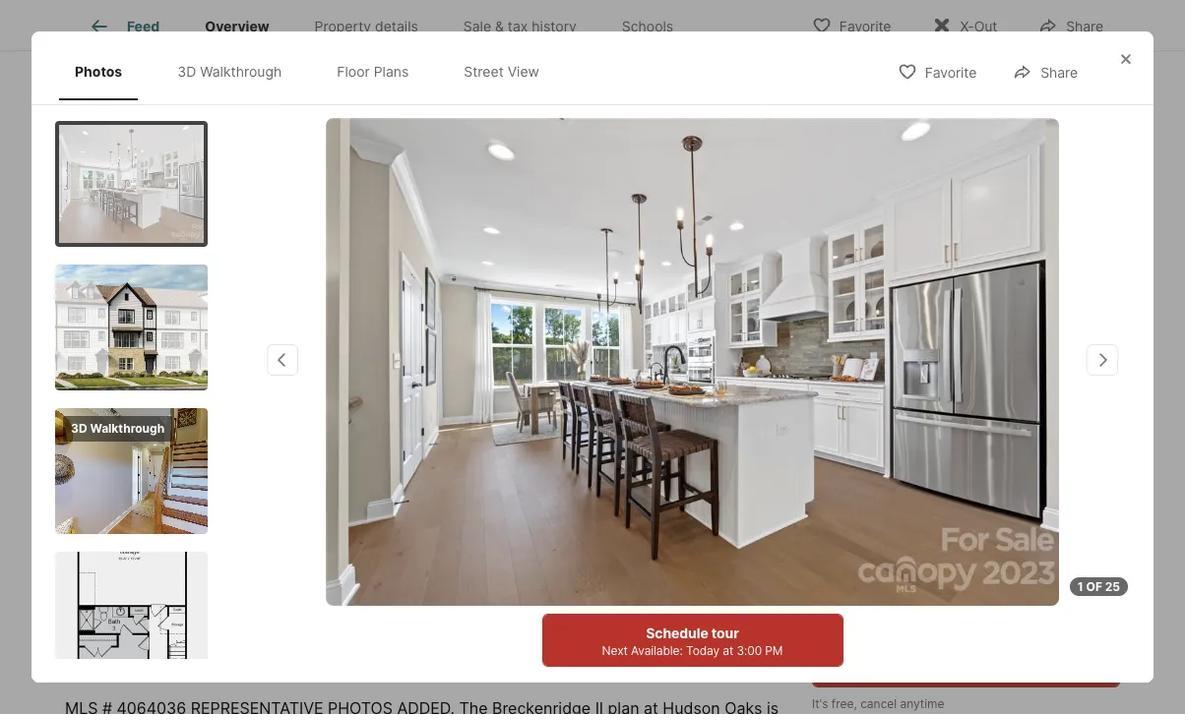 Task type: locate. For each thing, give the bounding box(es) containing it.
1 vertical spatial share
[[1041, 64, 1078, 81]]

tuesday 31 oct
[[842, 473, 896, 542]]

28205
[[362, 468, 410, 487]]

favorite for x-out
[[840, 17, 892, 34]]

this
[[900, 429, 942, 457], [138, 637, 180, 665]]

0 vertical spatial plans
[[374, 63, 409, 80]]

3d walkthrough inside tab
[[177, 63, 282, 80]]

favorite inside dialog
[[925, 64, 977, 81]]

1 left of
[[1078, 580, 1084, 595]]

nov for 1
[[954, 527, 979, 542]]

property details
[[315, 18, 418, 35]]

map entry image
[[651, 429, 782, 560]]

3d walkthrough inside button
[[125, 361, 233, 378]]

0 horizontal spatial tour
[[712, 625, 739, 642]]

0 vertical spatial floor
[[337, 63, 370, 80]]

person
[[896, 592, 937, 607]]

6024
[[65, 468, 107, 487]]

walkthrough down overview tab
[[200, 63, 282, 80]]

est.
[[65, 545, 89, 562]]

1 horizontal spatial 3d
[[125, 361, 144, 378]]

new
[[89, 70, 117, 85]]

4 beds
[[333, 513, 371, 563]]

street view inside button
[[444, 361, 522, 378]]

1 tour from the left
[[854, 592, 880, 607]]

1 vertical spatial street view
[[444, 361, 522, 378]]

floor plans inside button
[[302, 361, 375, 378]]

walkthrough inside tab
[[200, 63, 282, 80]]

nov
[[954, 527, 979, 542], [1051, 527, 1077, 542]]

wednesday 1 nov
[[930, 473, 1003, 542]]

0 vertical spatial share
[[1067, 17, 1104, 34]]

list box
[[812, 574, 1121, 625]]

0 vertical spatial 3d
[[177, 63, 196, 80]]

street inside tab
[[464, 63, 504, 80]]

3d walkthrough
[[177, 63, 282, 80], [125, 361, 233, 378], [71, 421, 165, 436]]

street view tab
[[448, 47, 555, 96]]

tour up at
[[712, 625, 739, 642]]

1 horizontal spatial 1
[[1078, 580, 1084, 595]]

/mo
[[137, 545, 162, 562]]

floor plans tab
[[321, 47, 425, 96]]

tour for tour in person
[[854, 592, 880, 607]]

nov inside wednesday 1 nov
[[954, 527, 979, 542]]

0 vertical spatial floor plans
[[337, 63, 409, 80]]

street view button
[[400, 351, 539, 390]]

tour via video chat option
[[956, 574, 1121, 625]]

today
[[686, 644, 720, 659]]

1 vertical spatial 3d walkthrough
[[125, 361, 233, 378]]

0 horizontal spatial floor
[[302, 361, 336, 378]]

walkthrough inside button
[[147, 361, 233, 378]]

None button
[[824, 462, 914, 554], [922, 463, 1011, 553], [1019, 463, 1109, 553], [824, 462, 914, 554], [922, 463, 1011, 553], [1019, 463, 1109, 553]]

tax
[[508, 18, 528, 35]]

3d walkthrough button
[[81, 351, 250, 390]]

in
[[883, 592, 893, 607]]

3:00
[[737, 644, 762, 659]]

3d
[[177, 63, 196, 80], [125, 361, 144, 378], [71, 421, 87, 436]]

1 inside wednesday 1 nov
[[960, 490, 974, 525]]

tour inside schedule tour next available: today at 3:00 pm
[[712, 625, 739, 642]]

ft
[[536, 543, 551, 563]]

favorite button
[[796, 4, 908, 45], [881, 51, 994, 92]]

1 vertical spatial favorite button
[[881, 51, 994, 92]]

tab list containing photos
[[55, 43, 575, 100]]

nov down wednesday
[[954, 527, 979, 542]]

share button right out at right top
[[1023, 4, 1121, 45]]

new construction
[[89, 70, 216, 85]]

overview tab
[[182, 3, 292, 50]]

0 vertical spatial 3d walkthrough
[[177, 63, 282, 80]]

nov down "2"
[[1051, 527, 1077, 542]]

list box containing tour in person
[[812, 574, 1121, 625]]

tour left via
[[996, 592, 1021, 607]]

1 vertical spatial view
[[488, 361, 522, 378]]

1 vertical spatial favorite
[[925, 64, 977, 81]]

this right about
[[138, 637, 180, 665]]

1 vertical spatial home
[[186, 637, 248, 665]]

view
[[508, 63, 540, 80], [488, 361, 522, 378]]

dialog
[[32, 32, 1154, 715]]

25
[[1106, 580, 1121, 595]]

2 vertical spatial 3d walkthrough
[[71, 421, 165, 436]]

tab list for x-out
[[65, 0, 712, 50]]

24 photos
[[1021, 361, 1088, 378]]

street
[[464, 63, 504, 80], [444, 361, 485, 378]]

1 vertical spatial walkthrough
[[147, 361, 233, 378]]

3d up sale
[[125, 361, 144, 378]]

1 vertical spatial plans
[[339, 361, 375, 378]]

share inside dialog
[[1041, 64, 1078, 81]]

0 vertical spatial favorite
[[840, 17, 892, 34]]

sale & tax history
[[464, 18, 577, 35]]

image image
[[59, 125, 204, 243], [55, 264, 208, 390], [55, 408, 208, 534], [55, 552, 208, 678]]

0 vertical spatial favorite button
[[796, 4, 908, 45]]

walkthrough up towering
[[90, 421, 165, 436]]

free,
[[832, 697, 858, 712]]

tour for tour via video chat
[[996, 592, 1021, 607]]

0 horizontal spatial 3d
[[71, 421, 87, 436]]

home
[[947, 429, 1010, 457], [186, 637, 248, 665]]

about
[[65, 637, 133, 665]]

x-out
[[961, 17, 998, 34]]

1 vertical spatial 1
[[1078, 580, 1084, 595]]

favorite
[[840, 17, 892, 34], [925, 64, 977, 81]]

tab list for share
[[55, 43, 575, 100]]

3d walkthrough tab
[[162, 47, 298, 96]]

favorite button inside dialog
[[881, 51, 994, 92]]

0 vertical spatial tour
[[849, 429, 895, 457]]

walkthrough for tab list containing photos
[[200, 63, 282, 80]]

1 horizontal spatial tour
[[996, 592, 1021, 607]]

tour left "in"
[[854, 592, 880, 607]]

available:
[[631, 644, 683, 659]]

0 horizontal spatial favorite
[[840, 17, 892, 34]]

1 horizontal spatial floor
[[337, 63, 370, 80]]

0 vertical spatial this
[[900, 429, 942, 457]]

tour
[[854, 592, 880, 607], [996, 592, 1021, 607]]

property
[[315, 18, 371, 35]]

0 vertical spatial home
[[947, 429, 1010, 457]]

1 vertical spatial 3d
[[125, 361, 144, 378]]

tab list
[[65, 0, 712, 50], [55, 43, 575, 100]]

this up wednesday
[[900, 429, 942, 457]]

floor inside tab
[[337, 63, 370, 80]]

0 horizontal spatial nov
[[954, 527, 979, 542]]

photos
[[1042, 361, 1088, 378]]

1 nov from the left
[[954, 527, 979, 542]]

3d down overview tab
[[177, 63, 196, 80]]

tab list inside dialog
[[55, 43, 575, 100]]

2 tour from the left
[[996, 592, 1021, 607]]

nov inside thursday 2 nov
[[1051, 527, 1077, 542]]

charlotte
[[256, 468, 326, 487]]

0 vertical spatial share button
[[1023, 4, 1121, 45]]

1 down wednesday
[[960, 490, 974, 525]]

1 vertical spatial floor
[[302, 361, 336, 378]]

favorite button for share
[[881, 51, 994, 92]]

2 vertical spatial 3d
[[71, 421, 87, 436]]

3d walkthrough up towering
[[71, 421, 165, 436]]

share
[[1067, 17, 1104, 34], [1041, 64, 1078, 81]]

home down pre-
[[186, 637, 248, 665]]

tour via video chat
[[996, 592, 1102, 607]]

2 horizontal spatial 3d
[[177, 63, 196, 80]]

1 vertical spatial tour
[[712, 625, 739, 642]]

approved
[[222, 545, 286, 562]]

tour
[[849, 429, 895, 457], [712, 625, 739, 642]]

0 vertical spatial view
[[508, 63, 540, 80]]

tab list containing feed
[[65, 0, 712, 50]]

1 horizontal spatial favorite
[[925, 64, 977, 81]]

0 horizontal spatial tour
[[854, 592, 880, 607]]

1 horizontal spatial nov
[[1051, 527, 1077, 542]]

floor
[[337, 63, 370, 80], [302, 361, 336, 378]]

towering
[[110, 468, 182, 487]]

3.5 baths
[[418, 513, 461, 563]]

walkthrough
[[200, 63, 282, 80], [147, 361, 233, 378], [90, 421, 165, 436]]

home up wednesday
[[947, 429, 1010, 457]]

view inside street view button
[[488, 361, 522, 378]]

tour up tuesday
[[849, 429, 895, 457]]

1 vertical spatial street
[[444, 361, 485, 378]]

baths link
[[418, 543, 461, 563]]

feed link
[[88, 15, 160, 38]]

3d inside tab
[[177, 63, 196, 80]]

3d walkthrough up active on the left bottom of page
[[125, 361, 233, 378]]

$554,352
[[65, 513, 174, 541]]

0 vertical spatial 1
[[960, 490, 974, 525]]

3d up 6024
[[71, 421, 87, 436]]

out
[[975, 17, 998, 34]]

photos
[[75, 63, 122, 80]]

0 vertical spatial street
[[464, 63, 504, 80]]

2
[[1055, 490, 1073, 525]]

thursday
[[1032, 473, 1096, 488]]

active link
[[162, 431, 211, 448]]

share button down out at right top
[[997, 51, 1095, 92]]

1 horizontal spatial tour
[[849, 429, 895, 457]]

0 vertical spatial street view
[[464, 63, 540, 80]]

tuesday
[[842, 473, 896, 488]]

oaks
[[186, 468, 225, 487]]

-
[[152, 431, 158, 448]]

0 horizontal spatial home
[[186, 637, 248, 665]]

0 horizontal spatial this
[[138, 637, 180, 665]]

0 vertical spatial walkthrough
[[200, 63, 282, 80]]

3d walkthrough down overview tab
[[177, 63, 282, 80]]

6024 towering oaks ln, charlotte, nc 28205 image
[[65, 48, 805, 406], [812, 48, 1121, 223], [812, 231, 1121, 406]]

pre-
[[194, 545, 222, 562]]

floor plans inside tab
[[337, 63, 409, 80]]

walkthrough up active on the left bottom of page
[[147, 361, 233, 378]]

2 nov from the left
[[1051, 527, 1077, 542]]

1 inside dialog
[[1078, 580, 1084, 595]]

overview
[[205, 18, 269, 35]]

1
[[960, 490, 974, 525], [1078, 580, 1084, 595]]

1 vertical spatial floor plans
[[302, 361, 375, 378]]

street inside button
[[444, 361, 485, 378]]

beds
[[333, 543, 371, 563]]

0 horizontal spatial 1
[[960, 490, 974, 525]]



Task type: vqa. For each thing, say whether or not it's contained in the screenshot.
Private
no



Task type: describe. For each thing, give the bounding box(es) containing it.
nc
[[334, 468, 358, 487]]

sq
[[512, 543, 532, 563]]

it's free, cancel anytime
[[812, 697, 945, 712]]

tour for schedule
[[712, 625, 739, 642]]

schedule
[[646, 625, 709, 642]]

plans inside tab
[[374, 63, 409, 80]]

walkthrough for 3d walkthrough button
[[147, 361, 233, 378]]

floor inside button
[[302, 361, 336, 378]]

for
[[83, 431, 110, 448]]

tour in person
[[854, 592, 937, 607]]

schools
[[622, 18, 674, 35]]

24
[[1021, 361, 1038, 378]]

pm
[[766, 644, 783, 659]]

details
[[375, 18, 418, 35]]

1,952
[[512, 513, 572, 541]]

get
[[166, 545, 190, 562]]

1,952 sq ft
[[512, 513, 572, 563]]

share for topmost share button
[[1067, 17, 1104, 34]]

$3,815
[[93, 545, 137, 562]]

31
[[853, 490, 886, 525]]

oct
[[857, 527, 882, 542]]

of
[[1087, 580, 1103, 595]]

x-out button
[[916, 4, 1015, 45]]

1 of 25
[[1078, 580, 1121, 595]]

favorite button for x-out
[[796, 4, 908, 45]]

,
[[326, 468, 330, 487]]

construction
[[120, 70, 216, 85]]

6024 towering oaks ln charlotte , nc 28205
[[65, 468, 410, 487]]

new construction link
[[65, 48, 805, 410]]

it's
[[812, 697, 829, 712]]

photos tab
[[59, 47, 138, 96]]

anytime
[[901, 697, 945, 712]]

via
[[1024, 592, 1040, 607]]

plans inside button
[[339, 361, 375, 378]]

schedule tour next available: today at 3:00 pm
[[602, 625, 783, 659]]

ln
[[229, 468, 248, 487]]

&
[[495, 18, 504, 35]]

video
[[1044, 592, 1074, 607]]

1 vertical spatial share button
[[997, 51, 1095, 92]]

cancel
[[861, 697, 897, 712]]

share for share button to the bottom
[[1041, 64, 1078, 81]]

3d walkthrough for tab list containing photos
[[177, 63, 282, 80]]

baths
[[418, 543, 461, 563]]

favorite for share
[[925, 64, 977, 81]]

go
[[812, 429, 844, 457]]

sale
[[114, 431, 148, 448]]

history
[[532, 18, 577, 35]]

view inside street view tab
[[508, 63, 540, 80]]

3d inside button
[[125, 361, 144, 378]]

schools tab
[[600, 3, 696, 50]]

$554,352 est. $3,815 /mo get pre-approved
[[65, 513, 286, 562]]

feed
[[127, 18, 160, 35]]

tour for go
[[849, 429, 895, 457]]

x-
[[961, 17, 975, 34]]

24 photos button
[[977, 351, 1105, 390]]

tour in person option
[[812, 574, 956, 625]]

6024 towering oaks ln image
[[326, 118, 1059, 607]]

floor plans button
[[258, 351, 392, 390]]

3.5
[[418, 513, 454, 541]]

go tour this home
[[812, 429, 1010, 457]]

get pre-approved link
[[166, 545, 286, 562]]

about this home
[[65, 637, 248, 665]]

sale
[[464, 18, 491, 35]]

street view inside tab
[[464, 63, 540, 80]]

3d walkthrough for 3d walkthrough button
[[125, 361, 233, 378]]

wednesday
[[930, 473, 1003, 488]]

for sale - active
[[83, 431, 211, 448]]

thursday 2 nov
[[1032, 473, 1096, 542]]

1 horizontal spatial this
[[900, 429, 942, 457]]

1 horizontal spatial home
[[947, 429, 1010, 457]]

dialog containing photos
[[32, 32, 1154, 715]]

property details tab
[[292, 3, 441, 50]]

sale & tax history tab
[[441, 3, 600, 50]]

at
[[723, 644, 734, 659]]

1 vertical spatial this
[[138, 637, 180, 665]]

next
[[602, 644, 628, 659]]

active
[[162, 431, 211, 448]]

4
[[333, 513, 349, 541]]

2 vertical spatial walkthrough
[[90, 421, 165, 436]]

chat
[[1078, 592, 1102, 607]]

nov for 2
[[1051, 527, 1077, 542]]



